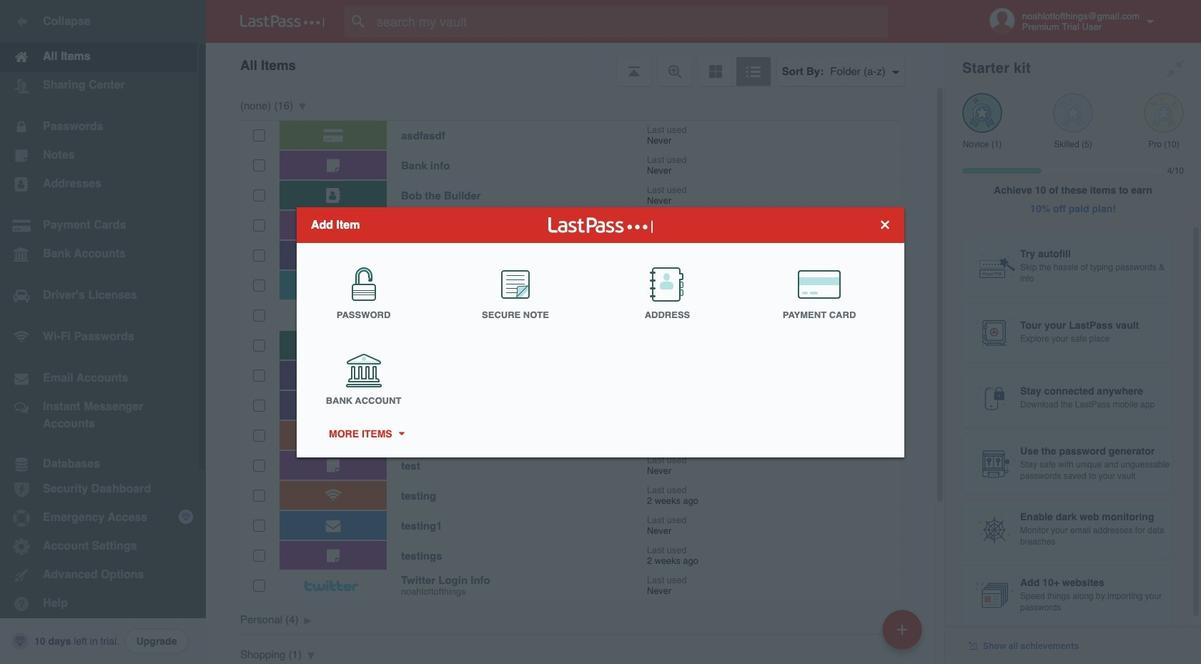 Task type: locate. For each thing, give the bounding box(es) containing it.
main navigation navigation
[[0, 0, 206, 665]]

new item image
[[898, 625, 908, 635]]

dialog
[[297, 207, 905, 458]]

vault options navigation
[[206, 43, 946, 86]]

search my vault text field
[[345, 6, 917, 37]]

lastpass image
[[240, 15, 325, 28]]

Search search field
[[345, 6, 917, 37]]

new item navigation
[[878, 606, 932, 665]]



Task type: describe. For each thing, give the bounding box(es) containing it.
caret right image
[[396, 432, 407, 436]]



Task type: vqa. For each thing, say whether or not it's contained in the screenshot.
the search my vault text field
yes



